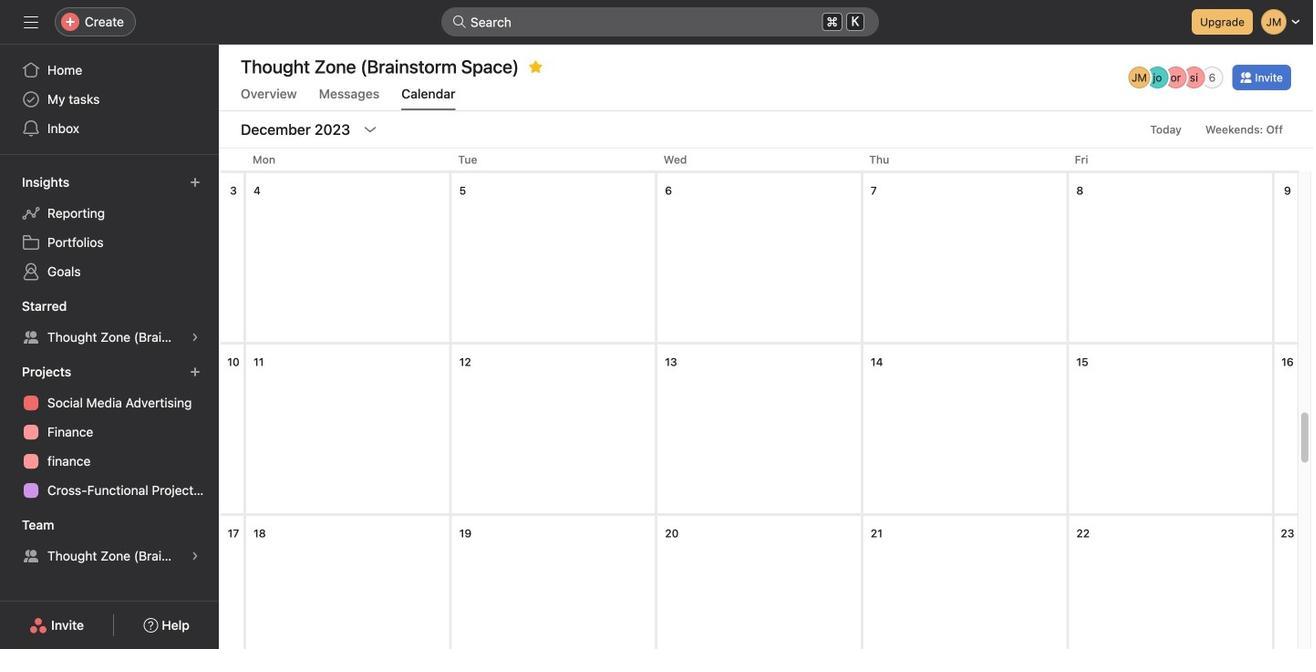 Task type: describe. For each thing, give the bounding box(es) containing it.
teams element
[[0, 509, 219, 574]]

prominent image
[[452, 15, 467, 29]]

projects element
[[0, 356, 219, 509]]

pick month image
[[363, 122, 378, 137]]

hide sidebar image
[[24, 15, 38, 29]]

new project or portfolio image
[[190, 367, 201, 377]]

see details, thought zone (brainstorm space) image for teams element
[[190, 551, 201, 562]]

starred element
[[0, 290, 219, 356]]



Task type: vqa. For each thing, say whether or not it's contained in the screenshot.
global element
yes



Task type: locate. For each thing, give the bounding box(es) containing it.
2 see details, thought zone (brainstorm space) image from the top
[[190, 551, 201, 562]]

Search tasks, projects, and more text field
[[441, 7, 879, 36]]

1 see details, thought zone (brainstorm space) image from the top
[[190, 332, 201, 343]]

None field
[[441, 7, 879, 36]]

new insights image
[[190, 177, 201, 188]]

see details, thought zone (brainstorm space) image
[[190, 332, 201, 343], [190, 551, 201, 562]]

1 vertical spatial see details, thought zone (brainstorm space) image
[[190, 551, 201, 562]]

see details, thought zone (brainstorm space) image for starred element
[[190, 332, 201, 343]]

0 vertical spatial see details, thought zone (brainstorm space) image
[[190, 332, 201, 343]]

insights element
[[0, 166, 219, 290]]

see details, thought zone (brainstorm space) image inside teams element
[[190, 551, 201, 562]]

remove from starred image
[[528, 59, 543, 74]]

global element
[[0, 45, 219, 154]]

see details, thought zone (brainstorm space) image inside starred element
[[190, 332, 201, 343]]



